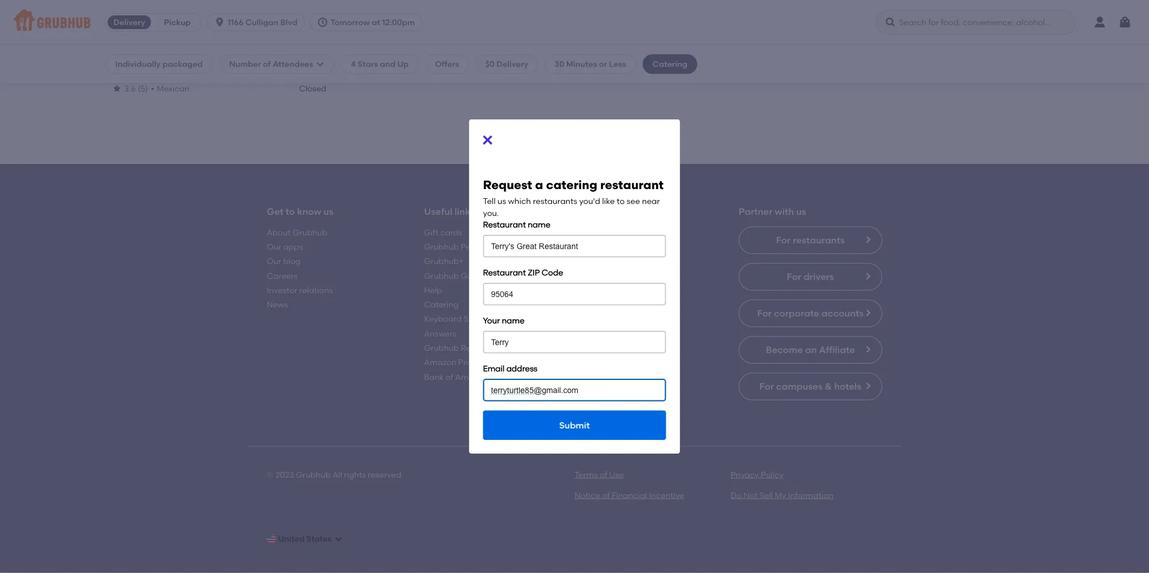 Task type: describe. For each thing, give the bounding box(es) containing it.
$0
[[486, 59, 495, 69]]

of for terms
[[600, 470, 608, 480]]

the abuela logo image
[[183, 0, 256, 63]]

request
[[483, 178, 532, 193]]

twitter
[[582, 242, 608, 252]]

cards
[[440, 228, 462, 237]]

amazon prime deal link
[[424, 358, 501, 368]]

gift
[[424, 228, 439, 237]]

you'd
[[579, 197, 600, 206]]

4 stars and up
[[351, 59, 409, 69]]

for for for restaurants
[[776, 235, 791, 246]]

suggest a new catering restaurant for grubhub
[[483, 149, 666, 159]]

svg image inside main navigation navigation
[[885, 17, 897, 28]]

tomorrow
[[331, 17, 370, 27]]

packaged
[[163, 59, 203, 69]]

facebook twitter instagram
[[582, 228, 622, 266]]

about grubhub our apps our blog careers investor relations news
[[267, 228, 333, 310]]

do not sell my information link
[[731, 491, 834, 501]]

for drivers
[[787, 271, 834, 283]]

us right see
[[644, 206, 654, 217]]

stars
[[358, 59, 378, 69]]

perks
[[461, 242, 482, 252]]

useful links
[[424, 206, 475, 217]]

a for suggest
[[517, 149, 522, 159]]

near
[[642, 197, 660, 206]]

restaurant for restaurant name
[[483, 220, 526, 230]]

individually packaged
[[115, 59, 203, 69]]

pickup
[[164, 17, 191, 27]]

1 our from the top
[[267, 242, 281, 252]]

Restaurant ZIP Code telephone field
[[483, 283, 666, 306]]

facebook
[[582, 228, 620, 237]]

partner
[[739, 206, 773, 217]]

submit
[[559, 420, 590, 431]]

like
[[602, 197, 615, 206]]

my
[[775, 491, 786, 501]]

tomorrow at 12:00pm
[[331, 17, 415, 27]]

&
[[825, 381, 832, 392]]

restaurant inside the request a catering restaurant tell us which restaurants you'd like to see near you.
[[600, 178, 664, 193]]

individually
[[115, 59, 161, 69]]

for restaurants link
[[739, 227, 883, 254]]

language select image
[[267, 535, 276, 544]]

accounts
[[822, 308, 864, 319]]

number
[[229, 59, 261, 69]]

12:00pm
[[382, 17, 415, 27]]

privacy
[[731, 470, 759, 480]]

affiliate
[[819, 345, 855, 356]]

minutes
[[566, 59, 597, 69]]

address
[[507, 364, 538, 374]]

svg image inside 1166 culligan blvd button
[[214, 17, 225, 28]]

a for request
[[535, 178, 543, 193]]

deal
[[483, 358, 501, 368]]

catering inside the request a catering restaurant tell us which restaurants you'd like to see near you.
[[546, 178, 598, 193]]

to inside main content
[[286, 206, 295, 217]]

for for for campuses & hotels
[[760, 381, 774, 392]]

keyboard shortcuts link
[[424, 314, 501, 324]]

instagram link
[[582, 257, 622, 266]]

grubhub inside about grubhub our apps our blog careers investor relations news
[[293, 228, 327, 237]]

restaurant inside button
[[577, 149, 617, 159]]

become
[[766, 345, 803, 356]]

Your name text field
[[483, 331, 666, 354]]

useful
[[424, 206, 452, 217]]

code
[[542, 268, 563, 278]]

policy
[[761, 470, 784, 480]]

Restaurant name text field
[[483, 235, 666, 258]]

with for connect
[[623, 206, 642, 217]]

connect with us
[[582, 206, 654, 217]]

apps
[[283, 242, 303, 252]]

2 our from the top
[[267, 257, 281, 266]]

privacy policy
[[731, 470, 784, 480]]

save this restaurant image
[[309, 1, 323, 14]]

delivery button
[[105, 13, 153, 31]]

keyboard
[[424, 314, 462, 324]]

number of attendees
[[229, 59, 313, 69]]

of for number
[[263, 59, 271, 69]]

for campuses & hotels
[[760, 381, 862, 392]]

shortcuts
[[464, 314, 501, 324]]

or
[[599, 59, 607, 69]]

help link
[[424, 286, 442, 295]]

restaurant for restaurant zip code
[[483, 268, 526, 278]]

subscription pass image
[[112, 72, 123, 80]]

grubhub down the answers
[[424, 343, 459, 353]]

suggest
[[483, 149, 515, 159]]

united states button
[[267, 529, 343, 550]]

Email address email field
[[483, 379, 666, 402]]

notice of financial incentive link
[[575, 491, 685, 501]]

delivery inside main content
[[497, 59, 528, 69]]

become an affiliate link
[[739, 337, 883, 364]]

answers link
[[424, 329, 457, 339]]

get
[[267, 206, 283, 217]]

use
[[609, 470, 624, 480]]

catering link
[[424, 300, 459, 310]]

sell
[[760, 491, 773, 501]]

abuela
[[144, 71, 176, 82]]

name for restaurant name
[[528, 220, 551, 230]]

answers
[[424, 329, 457, 339]]

suggest a new catering restaurant for grubhub button
[[478, 144, 671, 164]]



Task type: locate. For each thing, give the bounding box(es) containing it.
closed down attendees
[[299, 84, 326, 93]]

1 horizontal spatial to
[[617, 197, 625, 206]]

email
[[483, 364, 505, 374]]

prime
[[458, 358, 481, 368]]

with left near
[[623, 206, 642, 217]]

submit link
[[483, 411, 666, 441]]

0 vertical spatial catering
[[653, 59, 688, 69]]

america
[[455, 372, 489, 382]]

1 restaurant from the top
[[483, 220, 526, 230]]

hotels
[[834, 381, 862, 392]]

new
[[524, 149, 540, 159]]

delivery up individually
[[114, 17, 145, 27]]

for left corporate
[[757, 308, 772, 319]]

catering right less in the right of the page
[[653, 59, 688, 69]]

catering inside button
[[542, 149, 575, 159]]

to right get
[[286, 206, 295, 217]]

star icon image
[[112, 84, 122, 93]]

notice
[[575, 491, 600, 501]]

help
[[424, 286, 442, 295]]

a right the request
[[535, 178, 543, 193]]

grubhub inside button
[[632, 149, 666, 159]]

rewards
[[461, 343, 494, 353]]

terms
[[575, 470, 598, 480]]

for drivers link
[[739, 263, 883, 291]]

to right like
[[617, 197, 625, 206]]

grubhub+
[[424, 257, 464, 266]]

all
[[333, 470, 342, 480]]

main navigation navigation
[[0, 0, 1149, 45]]

1 horizontal spatial a
[[535, 178, 543, 193]]

main content
[[0, 0, 1149, 574]]

corporate
[[774, 308, 820, 319]]

a left new
[[517, 149, 522, 159]]

catering up keyboard
[[424, 300, 459, 310]]

svg image inside united states "button"
[[334, 535, 343, 544]]

for restaurants
[[776, 235, 845, 246]]

us up for restaurants
[[796, 206, 806, 217]]

united
[[278, 535, 305, 544]]

4
[[351, 59, 356, 69]]

restaurant
[[577, 149, 617, 159], [600, 178, 664, 193]]

save this restaurant button
[[306, 0, 326, 18]]

0 horizontal spatial catering
[[424, 300, 459, 310]]

1166 culligan blvd
[[228, 17, 298, 27]]

links
[[455, 206, 475, 217]]

1 vertical spatial name
[[502, 316, 525, 326]]

restaurants left you'd
[[533, 197, 577, 206]]

1 horizontal spatial svg image
[[885, 17, 897, 28]]

gift cards link
[[424, 228, 462, 237]]

0 vertical spatial restaurant
[[483, 220, 526, 230]]

name down which
[[528, 220, 551, 230]]

about grubhub link
[[267, 228, 327, 237]]

of right bank
[[446, 372, 453, 382]]

financial
[[612, 491, 647, 501]]

offers
[[435, 59, 459, 69]]

terms of use
[[575, 470, 624, 480]]

0 horizontal spatial closed
[[206, 22, 233, 32]]

a inside the request a catering restaurant tell us which restaurants you'd like to see near you.
[[535, 178, 543, 193]]

for for for drivers
[[787, 271, 802, 283]]

instagram
[[582, 257, 622, 266]]

0 horizontal spatial to
[[286, 206, 295, 217]]

campuses
[[776, 381, 823, 392]]

0 vertical spatial svg image
[[885, 17, 897, 28]]

1 vertical spatial delivery
[[497, 59, 528, 69]]

grubhub left all on the left
[[296, 470, 331, 480]]

become an affiliate
[[766, 345, 855, 356]]

30
[[555, 59, 565, 69]]

0 vertical spatial restaurants
[[533, 197, 577, 206]]

grubhub
[[632, 149, 666, 159], [293, 228, 327, 237], [424, 242, 459, 252], [424, 271, 459, 281], [424, 343, 459, 353], [296, 470, 331, 480]]

name for your name
[[502, 316, 525, 326]]

of right notice
[[602, 491, 610, 501]]

at
[[372, 17, 380, 27]]

restaurant left zip
[[483, 268, 526, 278]]

0 vertical spatial restaurant
[[577, 149, 617, 159]]

1 vertical spatial svg image
[[334, 535, 343, 544]]

us right tell
[[498, 197, 506, 206]]

©
[[267, 470, 274, 480]]

you.
[[483, 208, 499, 218]]

1 vertical spatial closed
[[299, 84, 326, 93]]

rights
[[344, 470, 366, 480]]

catering inside the gift cards grubhub perks grubhub+ grubhub guarantee help catering keyboard shortcuts answers grubhub rewards amazon prime deal bank of america
[[424, 300, 459, 310]]

for left campuses at the bottom right
[[760, 381, 774, 392]]

delivery inside button
[[114, 17, 145, 27]]

privacy policy link
[[731, 470, 784, 480]]

grubhub perks link
[[424, 242, 482, 252]]

grubhub+ link
[[424, 257, 464, 266]]

1 vertical spatial restaurant
[[483, 268, 526, 278]]

investor relations link
[[267, 286, 333, 295]]

grubhub rewards link
[[424, 343, 494, 353]]

grubhub right for
[[632, 149, 666, 159]]

our down "about"
[[267, 242, 281, 252]]

and
[[380, 59, 396, 69]]

© 2023 grubhub all rights reserved.
[[267, 470, 403, 480]]

a inside button
[[517, 149, 522, 159]]

blvd
[[280, 17, 298, 27]]

1166 culligan blvd button
[[207, 13, 310, 31]]

less
[[609, 59, 626, 69]]

to inside the request a catering restaurant tell us which restaurants you'd like to see near you.
[[617, 197, 625, 206]]

for corporate accounts link
[[739, 300, 883, 327]]

for for for corporate accounts
[[757, 308, 772, 319]]

0 vertical spatial delivery
[[114, 17, 145, 27]]

investor
[[267, 286, 297, 295]]

0 vertical spatial closed
[[206, 22, 233, 32]]

of for notice
[[602, 491, 610, 501]]

grubhub down gift cards link
[[424, 242, 459, 252]]

do
[[731, 491, 742, 501]]

1 vertical spatial a
[[535, 178, 543, 193]]

united states
[[278, 535, 332, 544]]

catering right new
[[542, 149, 575, 159]]

of right number at the top
[[263, 59, 271, 69]]

grubhub down the grubhub+
[[424, 271, 459, 281]]

0 horizontal spatial a
[[517, 149, 522, 159]]

0 vertical spatial a
[[517, 149, 522, 159]]

not
[[744, 491, 758, 501]]

1 horizontal spatial delivery
[[497, 59, 528, 69]]

1 vertical spatial restaurants
[[793, 235, 845, 246]]

1 with from the left
[[623, 206, 642, 217]]

careers link
[[267, 271, 298, 281]]

0 vertical spatial our
[[267, 242, 281, 252]]

of inside the gift cards grubhub perks grubhub+ grubhub guarantee help catering keyboard shortcuts answers grubhub rewards amazon prime deal bank of america
[[446, 372, 453, 382]]

grubhub down know
[[293, 228, 327, 237]]

careers
[[267, 271, 298, 281]]

1 horizontal spatial restaurants
[[793, 235, 845, 246]]

us right know
[[324, 206, 334, 217]]

restaurant up see
[[600, 178, 664, 193]]

2 with from the left
[[775, 206, 794, 217]]

up
[[397, 59, 409, 69]]

30 minutes or less
[[555, 59, 626, 69]]

3.6 (5)
[[124, 84, 148, 93]]

the abuela
[[125, 71, 176, 82]]

0 horizontal spatial with
[[623, 206, 642, 217]]

of left use
[[600, 470, 608, 480]]

for corporate accounts
[[757, 308, 864, 319]]

1 vertical spatial restaurant
[[600, 178, 664, 193]]

1 vertical spatial our
[[267, 257, 281, 266]]

2 restaurant from the top
[[483, 268, 526, 278]]

1 vertical spatial catering
[[424, 300, 459, 310]]

1 horizontal spatial with
[[775, 206, 794, 217]]

0 horizontal spatial svg image
[[334, 535, 343, 544]]

•
[[151, 84, 154, 93]]

main content containing the abuela
[[0, 0, 1149, 574]]

which
[[508, 197, 531, 206]]

our up 'careers' 'link'
[[267, 257, 281, 266]]

0 horizontal spatial name
[[502, 316, 525, 326]]

1 horizontal spatial closed
[[299, 84, 326, 93]]

svg image
[[885, 17, 897, 28], [334, 535, 343, 544]]

2023
[[276, 470, 294, 480]]

delivery right $0
[[497, 59, 528, 69]]

news link
[[267, 300, 288, 310]]

restaurant zip code
[[483, 268, 563, 278]]

your name
[[483, 316, 525, 326]]

closed
[[206, 22, 233, 32], [299, 84, 326, 93]]

for left the drivers
[[787, 271, 802, 283]]

news
[[267, 300, 288, 310]]

1 horizontal spatial catering
[[653, 59, 688, 69]]

restaurant left for
[[577, 149, 617, 159]]

1 vertical spatial catering
[[546, 178, 598, 193]]

0 horizontal spatial delivery
[[114, 17, 145, 27]]

restaurants inside the request a catering restaurant tell us which restaurants you'd like to see near you.
[[533, 197, 577, 206]]

catering
[[542, 149, 575, 159], [546, 178, 598, 193]]

name
[[528, 220, 551, 230], [502, 316, 525, 326]]

0 vertical spatial catering
[[542, 149, 575, 159]]

for
[[619, 149, 630, 159]]

restaurants up the drivers
[[793, 235, 845, 246]]

restaurant down you.
[[483, 220, 526, 230]]

svg image
[[1119, 15, 1132, 29], [214, 17, 225, 28], [317, 17, 328, 28], [316, 60, 325, 69], [481, 133, 495, 147]]

a
[[517, 149, 522, 159], [535, 178, 543, 193]]

with right the partner
[[775, 206, 794, 217]]

0 horizontal spatial restaurants
[[533, 197, 577, 206]]

closed right pickup
[[206, 22, 233, 32]]

name right the your
[[502, 316, 525, 326]]

for down partner with us
[[776, 235, 791, 246]]

0 vertical spatial name
[[528, 220, 551, 230]]

drivers
[[804, 271, 834, 283]]

with for partner
[[775, 206, 794, 217]]

svg image inside tomorrow at 12:00pm button
[[317, 17, 328, 28]]

notice of financial incentive
[[575, 491, 685, 501]]

partner with us
[[739, 206, 806, 217]]

email address
[[483, 364, 538, 374]]

restaurants inside main content
[[793, 235, 845, 246]]

terms of use link
[[575, 470, 624, 480]]

• mexican
[[151, 84, 190, 93]]

us inside the request a catering restaurant tell us which restaurants you'd like to see near you.
[[498, 197, 506, 206]]

catering up you'd
[[546, 178, 598, 193]]

mexican
[[157, 84, 190, 93]]

1 horizontal spatial name
[[528, 220, 551, 230]]

our apps link
[[267, 242, 303, 252]]

incentive
[[649, 491, 685, 501]]



Task type: vqa. For each thing, say whether or not it's contained in the screenshot.
YOUR NAME
yes



